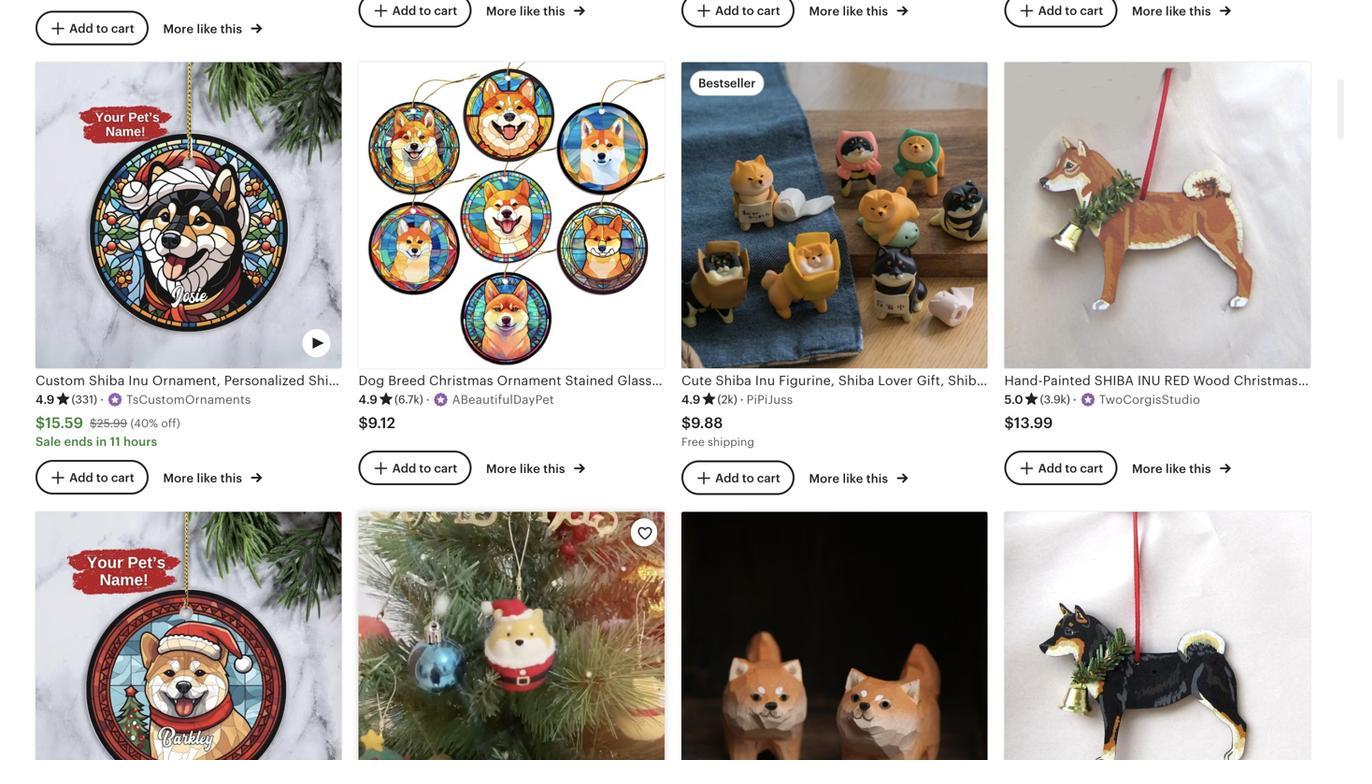 Task type: vqa. For each thing, say whether or not it's contained in the screenshot.
More
yes



Task type: locate. For each thing, give the bounding box(es) containing it.
"shiba
[[695, 373, 736, 388]]

shop
[[203, 335, 231, 349], [526, 335, 555, 349], [849, 335, 878, 349], [1172, 335, 1201, 349]]

add to cart
[[392, 4, 457, 18], [715, 4, 781, 18], [1038, 4, 1104, 18], [69, 22, 134, 36], [392, 461, 457, 475], [1038, 461, 1104, 475], [69, 471, 134, 485], [715, 471, 781, 485]]

wood
[[1194, 373, 1230, 388]]

2 quick from the left
[[489, 335, 523, 349]]

4.9 down dog
[[359, 393, 378, 407]]

$ 13.99
[[1005, 415, 1053, 431]]

2 shop from the left
[[526, 335, 555, 349]]

christmas tree balls, christmas ornament of dogs, gifts shiba inu samoyed for dog lovers, fridge magnet, brooch pin x'mas new year presents image
[[359, 512, 665, 760]]

quick shop
[[166, 335, 231, 349], [489, 335, 555, 349], [812, 335, 878, 349], [1135, 335, 1201, 349]]

ornament
[[497, 373, 562, 388]]

to
[[419, 4, 431, 18], [742, 4, 754, 18], [1065, 4, 1077, 18], [96, 22, 108, 36], [419, 461, 431, 475], [1065, 461, 1077, 475], [96, 471, 108, 485], [742, 471, 754, 485]]

· for 13.99
[[1073, 393, 1077, 407]]

2 quick shop from the left
[[489, 335, 555, 349]]

4 shop from the left
[[1172, 335, 1201, 349]]

cute shiba inu figurine, shiba lover gift, shiba dog desk ornament, kawaii shiba desk accessory,buy 2 get 10% off image
[[682, 62, 988, 369]]

this
[[543, 4, 565, 18], [867, 4, 888, 18], [1190, 4, 1211, 18], [220, 22, 242, 36], [543, 462, 565, 476], [1190, 462, 1211, 476], [220, 471, 242, 485], [867, 472, 888, 486]]

christmas right breed on the left
[[429, 373, 494, 388]]

4 · from the left
[[1073, 393, 1077, 407]]

$ 9.12
[[359, 415, 396, 431]]

13.99
[[1014, 415, 1053, 431]]

4 quick shop button from the left
[[1101, 324, 1215, 359]]

4 quick from the left
[[1135, 335, 1169, 349]]

9.88
[[691, 415, 723, 431]]

·
[[100, 393, 104, 407], [426, 393, 430, 407], [740, 393, 744, 407], [1073, 393, 1077, 407]]

9.12
[[368, 415, 396, 431]]

1 vertical spatial custom shiba inu ornament, personalized shiba dog ornament, dog christmas ornament, shiba inu owner xmas gift, gift for dog owner, doge gift image
[[36, 512, 342, 760]]

quick shop for 13.99
[[1135, 335, 1201, 349]]

1 custom shiba inu ornament, personalized shiba dog ornament, dog christmas ornament, shiba inu owner xmas gift, gift for dog owner, doge gift image from the top
[[36, 62, 342, 369]]

2 horizontal spatial 4.9
[[682, 393, 701, 407]]

0 vertical spatial custom shiba inu ornament, personalized shiba dog ornament, dog christmas ornament, shiba inu owner xmas gift, gift for dog owner, doge gift image
[[36, 62, 342, 369]]

more
[[486, 4, 517, 18], [809, 4, 840, 18], [1132, 4, 1163, 18], [163, 22, 194, 36], [486, 462, 517, 476], [1132, 462, 1163, 476], [163, 471, 194, 485], [809, 472, 840, 486]]

dog breed christmas ornament stained glass style, "shiba inu"
[[359, 373, 765, 388]]

3 quick from the left
[[812, 335, 846, 349]]

3 quick shop from the left
[[812, 335, 878, 349]]

add
[[392, 4, 416, 18], [715, 4, 739, 18], [1038, 4, 1062, 18], [69, 22, 93, 36], [392, 461, 416, 475], [1038, 461, 1062, 475], [69, 471, 93, 485], [715, 471, 739, 485]]

product video element
[[36, 62, 342, 369], [36, 512, 342, 760], [359, 512, 665, 760]]

more like this
[[486, 4, 568, 18], [809, 4, 891, 18], [1132, 4, 1214, 18], [163, 22, 245, 36], [486, 462, 568, 476], [1132, 462, 1214, 476], [163, 471, 245, 485], [809, 472, 891, 486]]

· for 9.88
[[740, 393, 744, 407]]

custom shiba inu ornament, personalized shiba dog ornament, dog christmas ornament, shiba inu owner xmas gift, gift for dog owner, doge gift image
[[36, 62, 342, 369], [36, 512, 342, 760]]

quick
[[166, 335, 200, 349], [489, 335, 523, 349], [812, 335, 846, 349], [1135, 335, 1169, 349]]

· for 9.12
[[426, 393, 430, 407]]

quick shop button
[[132, 324, 246, 359], [455, 324, 569, 359], [778, 324, 892, 359], [1101, 324, 1215, 359]]

(3.9k)
[[1040, 393, 1071, 406]]

(6.7k)
[[395, 393, 423, 406]]

$ down 5.0
[[1005, 415, 1014, 431]]

4 quick shop from the left
[[1135, 335, 1201, 349]]

1 horizontal spatial 4.9
[[359, 393, 378, 407]]

cart
[[434, 4, 457, 18], [757, 4, 781, 18], [1080, 4, 1104, 18], [111, 22, 134, 36], [434, 461, 457, 475], [1080, 461, 1104, 475], [111, 471, 134, 485], [757, 471, 781, 485]]

dog breed christmas ornament stained glass style, "shiba inu" image
[[359, 62, 665, 369]]

inu"
[[740, 373, 765, 388]]

hours
[[124, 435, 157, 449]]

· right (331)
[[100, 393, 104, 407]]

· right (6.7k)
[[426, 393, 430, 407]]

$
[[36, 415, 45, 431], [359, 415, 368, 431], [682, 415, 691, 431], [1005, 415, 1014, 431], [90, 417, 97, 430]]

15.59
[[45, 415, 83, 431]]

or
[[1333, 373, 1346, 388]]

tree
[[1302, 373, 1330, 388]]

like
[[520, 4, 540, 18], [843, 4, 863, 18], [1166, 4, 1187, 18], [197, 22, 217, 36], [520, 462, 540, 476], [1166, 462, 1187, 476], [197, 471, 217, 485], [843, 472, 863, 486]]

$ inside $ 9.88 free shipping
[[682, 415, 691, 431]]

3 · from the left
[[740, 393, 744, 407]]

1 quick from the left
[[166, 335, 200, 349]]

1 4.9 from the left
[[36, 393, 55, 407]]

$ down dog
[[359, 415, 368, 431]]

0 horizontal spatial 4.9
[[36, 393, 55, 407]]

$ up sale
[[36, 415, 45, 431]]

5.0
[[1005, 393, 1024, 407]]

0 horizontal spatial christmas
[[429, 373, 494, 388]]

more like this link
[[486, 1, 585, 20], [809, 1, 908, 20], [1132, 1, 1231, 20], [163, 18, 262, 38], [486, 458, 585, 477], [1132, 458, 1231, 477], [163, 467, 262, 487], [809, 468, 908, 487]]

· right (3.9k)
[[1073, 393, 1077, 407]]

christmas
[[429, 373, 494, 388], [1234, 373, 1298, 388]]

3 shop from the left
[[849, 335, 878, 349]]

add to cart button
[[359, 0, 472, 28], [682, 0, 795, 28], [1005, 0, 1118, 28], [36, 11, 148, 46], [359, 451, 472, 485], [1005, 451, 1118, 485], [36, 460, 148, 495], [682, 460, 795, 495]]

4.9
[[36, 393, 55, 407], [359, 393, 378, 407], [682, 393, 701, 407]]

3 quick shop button from the left
[[778, 324, 892, 359]]

2 · from the left
[[426, 393, 430, 407]]

1 quick shop button from the left
[[132, 324, 246, 359]]

2 4.9 from the left
[[359, 393, 378, 407]]

2 quick shop button from the left
[[455, 324, 569, 359]]

breed
[[388, 373, 426, 388]]

4.9 down style,
[[682, 393, 701, 407]]

$ up free
[[682, 415, 691, 431]]

1 shop from the left
[[203, 335, 231, 349]]

shiba
[[1095, 373, 1134, 388]]

(331)
[[71, 393, 97, 406]]

3 4.9 from the left
[[682, 393, 701, 407]]

in
[[96, 435, 107, 449]]

· right (2k)
[[740, 393, 744, 407]]

$ 9.88 free shipping
[[682, 415, 755, 448]]

christmas left tree on the right of the page
[[1234, 373, 1298, 388]]

4.9 for 15.59
[[36, 393, 55, 407]]

1 horizontal spatial christmas
[[1234, 373, 1298, 388]]

quick shop button for 9.12
[[455, 324, 569, 359]]

4.9 up 15.59
[[36, 393, 55, 407]]



Task type: describe. For each thing, give the bounding box(es) containing it.
11
[[110, 435, 120, 449]]

dog
[[359, 373, 385, 388]]

shop for 9.88
[[849, 335, 878, 349]]

hand-
[[1005, 373, 1043, 388]]

quick for 9.88
[[812, 335, 846, 349]]

inu
[[1138, 373, 1161, 388]]

$ for 15.59
[[36, 415, 45, 431]]

glass
[[618, 373, 652, 388]]

off)
[[161, 417, 180, 430]]

handmade wooden shiba inu dog figurine | hand-carved and painted wood statue carving | table top or shelf decoration shiba inu lover gift image
[[682, 512, 988, 760]]

quick for 9.12
[[489, 335, 523, 349]]

2 christmas from the left
[[1234, 373, 1298, 388]]

$ up in
[[90, 417, 97, 430]]

$ for 13.99
[[1005, 415, 1014, 431]]

hand-painted shiba inu red wood christmas tree ornament artist original...choose style image
[[1005, 62, 1311, 369]]

ends
[[64, 435, 93, 449]]

(40%
[[130, 417, 158, 430]]

2 custom shiba inu ornament, personalized shiba dog ornament, dog christmas ornament, shiba inu owner xmas gift, gift for dog owner, doge gift image from the top
[[36, 512, 342, 760]]

quick shop for 9.88
[[812, 335, 878, 349]]

red
[[1165, 373, 1190, 388]]

bestseller
[[698, 76, 756, 90]]

quick shop button for 13.99
[[1101, 324, 1215, 359]]

4.9 for 9.88
[[682, 393, 701, 407]]

style,
[[656, 373, 691, 388]]

shop for 9.12
[[526, 335, 555, 349]]

free
[[682, 436, 705, 448]]

quick shop for 9.12
[[489, 335, 555, 349]]

1 quick shop from the left
[[166, 335, 231, 349]]

sale
[[36, 435, 61, 449]]

hand-painted shiba inu red wood christmas tree or
[[1005, 373, 1346, 388]]

$ 15.59 $ 25.99 (40% off) sale ends in 11 hours
[[36, 415, 180, 449]]

painted
[[1043, 373, 1091, 388]]

quick shop button for 9.88
[[778, 324, 892, 359]]

(2k)
[[718, 393, 737, 406]]

25.99
[[97, 417, 127, 430]]

quick for 13.99
[[1135, 335, 1169, 349]]

stained
[[565, 373, 614, 388]]

hand-painted shiba inu tri color wood christmas ornament...artist original, christmas tree ornament decoration image
[[1005, 512, 1311, 760]]

shipping
[[708, 436, 755, 448]]

$ for 9.12
[[359, 415, 368, 431]]

shop for 13.99
[[1172, 335, 1201, 349]]

1 · from the left
[[100, 393, 104, 407]]

$ for 9.88
[[682, 415, 691, 431]]

1 christmas from the left
[[429, 373, 494, 388]]



